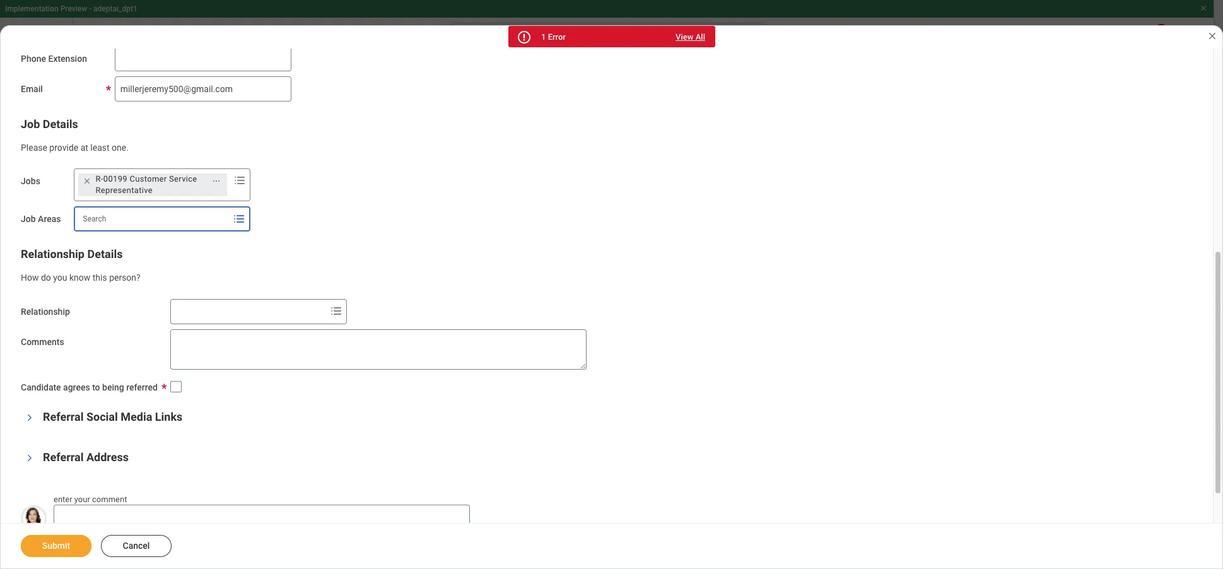 Task type: vqa. For each thing, say whether or not it's contained in the screenshot.
R-00199 Customer Service Representative element
yes



Task type: locate. For each thing, give the bounding box(es) containing it.
view all
[[676, 32, 705, 42]]

10/27/2023
[[308, 298, 355, 308]]

implementation preview -   adeptai_dpt1
[[5, 4, 137, 13]]

1 vertical spatial job
[[69, 188, 86, 200]]

candidate left agrees
[[21, 382, 61, 392]]

2 chevron down image from the top
[[25, 450, 34, 465]]

details for relationship details
[[87, 247, 123, 261]]

details for job details
[[43, 117, 78, 130]]

referral left activity
[[248, 98, 293, 113]]

my job alerts link
[[10, 179, 191, 209]]

my right document star "image"
[[53, 218, 67, 230]]

referral down agrees
[[43, 410, 84, 423]]

referral for referral hired
[[246, 501, 272, 510]]

0 vertical spatial chevron down image
[[25, 410, 34, 425]]

1 vertical spatial chevron down image
[[25, 450, 34, 465]]

referral
[[248, 98, 293, 113], [43, 410, 84, 423], [43, 450, 84, 464], [246, 501, 272, 510]]

prompts image for relationship
[[329, 303, 344, 319]]

column header inside main content
[[707, 342, 1175, 367]]

column header
[[707, 342, 1175, 367]]

my job alerts
[[53, 188, 116, 200]]

exclamation image
[[519, 33, 529, 42]]

customer
[[130, 174, 167, 184]]

job inside group
[[21, 117, 40, 130]]

how
[[21, 273, 39, 283]]

your
[[74, 494, 90, 504]]

0 vertical spatial job
[[21, 117, 40, 130]]

close refer a candidate image
[[1208, 31, 1218, 41]]

2 vertical spatial job
[[21, 214, 36, 224]]

heatmap image
[[23, 126, 38, 141]]

person?
[[109, 273, 141, 283]]

0 vertical spatial candidate
[[278, 176, 318, 186]]

tab
[[383, 242, 449, 272]]

candidate inside button
[[278, 176, 318, 186]]

00199
[[103, 174, 127, 184]]

job left areas
[[21, 214, 36, 224]]

2 relationship from the top
[[21, 307, 70, 317]]

please provide at least one.
[[21, 142, 129, 152]]

my
[[227, 98, 245, 113], [53, 188, 67, 200], [53, 218, 67, 230], [53, 249, 67, 261]]

notifications element
[[1100, 24, 1136, 52]]

transformation import image
[[166, 81, 181, 96]]

my referrals
[[53, 249, 111, 261]]

my for my job alerts
[[53, 188, 67, 200]]

2 vertical spatial jobs
[[21, 176, 40, 186]]

relationship details
[[21, 247, 123, 261]]

do
[[41, 273, 51, 283]]

job details group
[[21, 116, 601, 153]]

0 vertical spatial prompts image
[[231, 212, 246, 227]]

job for job details
[[21, 117, 40, 130]]

referral up enter
[[43, 450, 84, 464]]

prompts image
[[231, 212, 246, 227], [329, 303, 344, 319]]

cell
[[240, 367, 707, 398], [707, 367, 1175, 398], [240, 398, 707, 429], [707, 398, 1175, 429], [240, 429, 707, 460], [707, 429, 1175, 460], [240, 460, 707, 491], [707, 460, 1175, 491], [707, 491, 1175, 521]]

jobs down 'please'
[[21, 176, 40, 186]]

cancel button
[[101, 535, 172, 557]]

job details
[[21, 117, 78, 130]]

1 vertical spatial details
[[87, 247, 123, 261]]

0 horizontal spatial details
[[43, 117, 78, 130]]

0 horizontal spatial prompts image
[[231, 212, 246, 227]]

job for job areas
[[21, 214, 36, 224]]

details
[[43, 117, 78, 130], [87, 247, 123, 261]]

referred
[[126, 382, 158, 392]]

relationship inside group
[[21, 247, 85, 261]]

refer a candidate button
[[227, 169, 338, 194]]

relationship up do
[[21, 247, 85, 261]]

Email text field
[[115, 76, 291, 101]]

address
[[86, 450, 129, 464]]

r-00199 customer service representative element
[[96, 174, 205, 196]]

referral address button
[[43, 450, 129, 464]]

agrees
[[63, 382, 90, 392]]

my down phone extension text box
[[227, 98, 245, 113]]

jobs up r-
[[89, 158, 111, 170]]

details inside group
[[43, 117, 78, 130]]

main content containing jobs hub
[[0, 58, 1223, 569]]

comments
[[21, 337, 64, 347]]

jobs inside browse jobs link
[[89, 158, 111, 170]]

browse
[[53, 158, 87, 170]]

activity
[[296, 98, 339, 113]]

candidate right a
[[278, 176, 318, 186]]

view
[[676, 32, 694, 42]]

chevron down image
[[25, 410, 34, 425], [25, 450, 34, 465]]

alerts
[[89, 188, 116, 200]]

0 horizontal spatial candidate
[[21, 382, 61, 392]]

jobs
[[53, 81, 81, 96], [89, 158, 111, 170], [21, 176, 40, 186]]

1 vertical spatial prompts image
[[329, 303, 344, 319]]

least
[[90, 142, 109, 152]]

areas
[[38, 214, 61, 224]]

2 horizontal spatial jobs
[[89, 158, 111, 170]]

referral hired row
[[240, 491, 1175, 521]]

my referrals image
[[23, 247, 38, 262]]

Job Areas field
[[75, 208, 230, 230]]

1 chevron down image from the top
[[25, 410, 34, 425]]

tab list
[[383, 242, 449, 272]]

details up provide
[[43, 117, 78, 130]]

0 horizontal spatial jobs
[[21, 176, 40, 186]]

you
[[53, 273, 67, 283]]

0 vertical spatial relationship
[[21, 247, 85, 261]]

one.
[[112, 142, 129, 152]]

chevron down image for referral address
[[25, 450, 34, 465]]

1 horizontal spatial details
[[87, 247, 123, 261]]

referrals
[[69, 249, 111, 261]]

referral inside row
[[246, 501, 272, 510]]

job down the x small image
[[69, 188, 86, 200]]

phone extension
[[21, 53, 87, 63]]

overview link
[[10, 119, 191, 149]]

relationship
[[21, 247, 85, 261], [21, 307, 70, 317]]

prompts image down prompts icon
[[231, 212, 246, 227]]

my for my applications
[[53, 218, 67, 230]]

my for my referral activity
[[227, 98, 245, 113]]

at
[[81, 142, 88, 152]]

extension
[[48, 53, 87, 63]]

relationship up comments
[[21, 307, 70, 317]]

relationship for relationship
[[21, 307, 70, 317]]

effective date
[[240, 298, 295, 308]]

1 error
[[541, 32, 566, 42]]

jobs inside jobs hub element
[[53, 81, 81, 96]]

main content
[[0, 58, 1223, 569]]

provide
[[49, 142, 78, 152]]

my applications link
[[10, 209, 191, 240]]

1 relationship from the top
[[21, 247, 85, 261]]

my tasks element
[[1136, 24, 1171, 52]]

refer a candidate
[[247, 176, 318, 186]]

jobs left the hub
[[53, 81, 81, 96]]

my up you on the left of the page
[[53, 249, 67, 261]]

job inside navigation pane region
[[69, 188, 86, 200]]

prompts image right date
[[329, 303, 344, 319]]

employee's photo (logan mcneil) image
[[21, 505, 47, 531]]

1 horizontal spatial candidate
[[278, 176, 318, 186]]

job up 'please'
[[21, 117, 40, 130]]

referral left hired
[[246, 501, 272, 510]]

1 vertical spatial relationship
[[21, 307, 70, 317]]

close environment banner image
[[1200, 4, 1208, 12]]

5 items
[[240, 329, 265, 338]]

refer
[[247, 176, 268, 186]]

dialog
[[0, 0, 1223, 569]]

candidate
[[278, 176, 318, 186], [21, 382, 61, 392]]

job
[[21, 117, 40, 130], [69, 188, 86, 200], [21, 214, 36, 224]]

please
[[21, 142, 47, 152]]

my applications
[[53, 218, 126, 230]]

0 vertical spatial details
[[43, 117, 78, 130]]

row
[[240, 342, 1175, 367], [240, 367, 1175, 398], [240, 398, 1175, 429], [240, 429, 1175, 460], [240, 460, 1175, 491]]

details up this
[[87, 247, 123, 261]]

error
[[548, 32, 566, 42]]

effective date element
[[308, 291, 355, 309]]

details inside group
[[87, 247, 123, 261]]

0 vertical spatial jobs
[[53, 81, 81, 96]]

know
[[69, 273, 90, 283]]

links
[[155, 410, 183, 423]]

1 horizontal spatial prompts image
[[329, 303, 344, 319]]

my referral activity
[[227, 98, 339, 113]]

comment
[[92, 494, 127, 504]]

this
[[93, 273, 107, 283]]

browse jobs
[[53, 158, 111, 170]]

1 vertical spatial jobs
[[89, 158, 111, 170]]

implementation
[[5, 4, 58, 13]]

all
[[696, 32, 705, 42]]

service
[[169, 174, 197, 184]]

my up areas
[[53, 188, 67, 200]]

date
[[277, 298, 295, 308]]

how do you know this person?
[[21, 273, 141, 283]]

1 horizontal spatial jobs
[[53, 81, 81, 96]]



Task type: describe. For each thing, give the bounding box(es) containing it.
my referrals link
[[10, 240, 191, 270]]

2 row from the top
[[240, 367, 1175, 398]]

phone
[[21, 53, 46, 63]]

Phone Extension text field
[[115, 46, 291, 71]]

r-00199 customer service representative
[[96, 174, 197, 195]]

my for my referrals
[[53, 249, 67, 261]]

r-
[[96, 174, 103, 184]]

hired
[[274, 501, 292, 510]]

1 row from the top
[[240, 342, 1175, 367]]

Relationship field
[[171, 300, 326, 323]]

relationship for relationship details
[[21, 247, 85, 261]]

referral for referral social media links
[[43, 410, 84, 423]]

cancel
[[123, 541, 150, 551]]

4 row from the top
[[240, 429, 1175, 460]]

prompts image for job areas
[[231, 212, 246, 227]]

referral social media links
[[43, 410, 183, 423]]

items
[[246, 329, 265, 338]]

candidate agrees to being referred
[[21, 382, 158, 392]]

a
[[271, 176, 275, 186]]

hub
[[84, 81, 107, 96]]

related actions image
[[212, 177, 221, 186]]

implementation preview -   adeptai_dpt1 banner
[[0, 0, 1214, 58]]

enter your comment
[[54, 494, 127, 504]]

job details button
[[21, 117, 78, 130]]

referral hired
[[246, 501, 292, 510]]

preview
[[60, 4, 87, 13]]

1
[[541, 32, 546, 42]]

overview
[[53, 127, 95, 139]]

email
[[21, 84, 43, 94]]

media
[[121, 410, 152, 423]]

relationship details button
[[21, 247, 123, 261]]

submit button
[[21, 535, 91, 557]]

5
[[240, 329, 245, 338]]

document star image
[[23, 217, 38, 232]]

being
[[102, 382, 124, 392]]

enter
[[54, 494, 72, 504]]

relationship details group
[[21, 247, 601, 284]]

referral address
[[43, 450, 129, 464]]

representative
[[96, 186, 153, 195]]

x small image
[[80, 175, 93, 188]]

referral for referral address
[[43, 450, 84, 464]]

jobs for jobs hub
[[53, 81, 81, 96]]

jobs for jobs
[[21, 176, 40, 186]]

jobs hub
[[53, 81, 107, 96]]

social
[[86, 410, 118, 423]]

1 vertical spatial candidate
[[21, 382, 61, 392]]

browse jobs link
[[10, 149, 191, 179]]

5 row from the top
[[240, 460, 1175, 491]]

Comments text field
[[170, 329, 587, 370]]

referral social media links button
[[43, 410, 183, 423]]

profile logan mcneil element
[[1171, 24, 1206, 52]]

3 row from the top
[[240, 398, 1175, 429]]

-
[[89, 4, 92, 13]]

navigation pane region
[[0, 58, 202, 569]]

r-00199 customer service representative, press delete to clear value. option
[[78, 174, 227, 196]]

effective
[[240, 298, 275, 308]]

applications
[[69, 218, 126, 230]]

adeptai_dpt1
[[93, 4, 137, 13]]

chevron down image for referral social media links
[[25, 410, 34, 425]]

dialog containing job details
[[0, 0, 1223, 569]]

prompts image
[[232, 173, 247, 188]]

to
[[92, 382, 100, 392]]

submit
[[42, 541, 70, 551]]

jobs hub element
[[53, 79, 156, 97]]

job areas
[[21, 214, 61, 224]]



